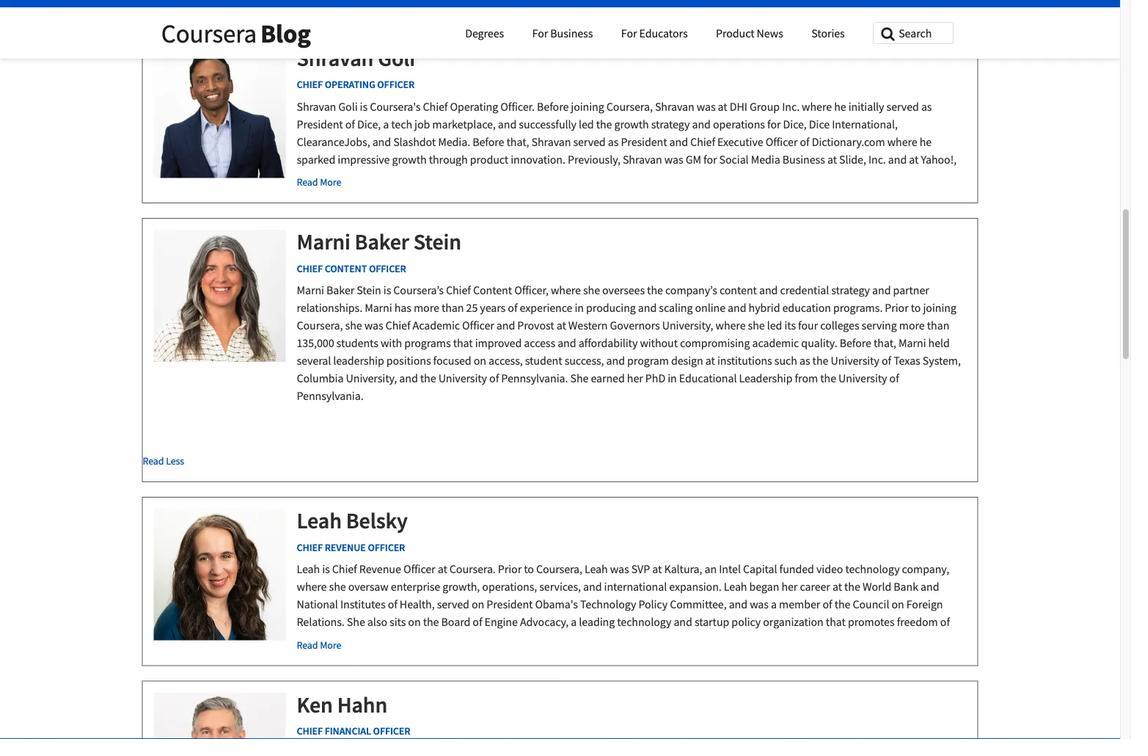 Task type: describe. For each thing, give the bounding box(es) containing it.
at left slide,
[[828, 152, 837, 167]]

co-
[[534, 205, 549, 220]]

he left initially
[[835, 100, 847, 114]]

university.
[[331, 650, 382, 665]]

of right head
[[519, 170, 528, 185]]

officer,
[[515, 283, 549, 298]]

0 horizontal spatial before
[[473, 135, 505, 149]]

in inside 'leah is chief revenue officer at coursera. prior to coursera, leah was svp at kaltura, an intel capital funded video technology company, where she oversaw enterprise growth, operations, services, and international expansion. leah began her career at the world bank and national institutes of health, served on president obama's technology policy committee, and was a member of the council on foreign relations. she also sits on the board of engine advocacy, a leading technology and startup policy organization that promotes freedom of expression, innovation, and access to knowledge. leah is a graduate of yale law school and received her undergraduate degree from brown university. in 2020, she was listed in fortune magazine's 40 under 40.'
[[384, 650, 394, 665]]

read more link for shravan goli
[[143, 175, 963, 190]]

read more link for leah belsky
[[143, 638, 963, 653]]

that inside marni baker stein is coursera's chief content officer, where she oversees the company's content and credential strategy and partner relationships. marni has more than 25 years of experience in producing and scaling online and hybrid education programs. prior to joining coursera, she was chief academic officer and provost at western governors university, where she led its four colleges serving more than 135,000 students with programs that improved access and affordability without compromising academic quality. before that, marni held several leadership positions focused on access, student success, and program design at institutions such as the university of texas system, columbia university, and the university of pennsylvania. she earned her phd in educational leadership from the university of pennsylvania.
[[453, 336, 473, 351]]

officer inside ken hahn chief financial officer
[[373, 725, 411, 738]]

and down affordability
[[607, 354, 625, 368]]

student
[[525, 354, 563, 368]]

four
[[799, 319, 818, 333]]

as inside marni baker stein is coursera's chief content officer, where she oversees the company's content and credential strategy and partner relationships. marni has more than 25 years of experience in producing and scaling online and hybrid education programs. prior to joining coursera, she was chief academic officer and provost at western governors university, where she led its four colleges serving more than 135,000 students with programs that improved access and affordability without compromising academic quality. before that, marni held several leadership positions focused on access, student success, and program design at institutions such as the university of texas system, columbia university, and the university of pennsylvania. she earned her phd in educational leadership from the university of pennsylvania.
[[800, 354, 811, 368]]

career
[[800, 580, 831, 595]]

read more for shravan goli
[[297, 176, 341, 189]]

as up yahoo!,
[[922, 100, 932, 114]]

funded
[[780, 562, 815, 577]]

msn
[[695, 188, 717, 202]]

of down career
[[823, 597, 833, 612]]

of left texas
[[882, 354, 892, 368]]

academic
[[753, 336, 799, 351]]

leading
[[579, 615, 615, 630]]

read for leah
[[297, 639, 318, 652]]

marni baker stein is coursera's chief content officer, where she oversees the company's content and credential strategy and partner relationships. marni has more than 25 years of experience in producing and scaling online and hybrid education programs. prior to joining coursera, she was chief academic officer and provost at western governors university, where she led its four colleges serving more than 135,000 students with programs that improved access and affordability without compromising academic quality. before that, marni held several leadership positions focused on access, student success, and program design at institutions such as the university of texas system, columbia university, and the university of pennsylvania. she earned her phd in educational leadership from the university of pennsylvania.
[[297, 283, 961, 404]]

an down home
[[939, 205, 951, 220]]

he down yahoo!,
[[921, 170, 933, 185]]

and left operations
[[692, 117, 711, 132]]

yahoo!,
[[921, 152, 957, 167]]

graduate
[[580, 633, 623, 647]]

1 horizontal spatial university,
[[663, 319, 714, 333]]

a left tech
[[383, 117, 389, 132]]

founder
[[549, 205, 588, 220]]

more for leah
[[320, 639, 341, 652]]

as up out
[[346, 170, 357, 185]]

provost
[[518, 319, 555, 333]]

experience
[[520, 301, 573, 316]]

she up the students at the left of page
[[345, 319, 362, 333]]

of right years
[[508, 301, 518, 316]]

2 dice, from the left
[[784, 117, 807, 132]]

subsequently
[[781, 188, 846, 202]]

member inside shravan goli is coursera's chief operating officer. before joining coursera, shravan was at dhi group inc. where he initially served as president of dice, a tech job marketplace, and successfully led the growth strategy and operations for dice, dice international, clearancejobs, and slashdot media. before that, shravan served as president and chief executive officer of dictionary.com where he sparked impressive growth through product innovation. previously, shravan was gm for social media business at slide, inc. and at yahoo!, he served as gm for yahoo! video and as head of products for yahoo! finance. earlier in his career, shravan was at microsoft where he started out as an early member of the msn.com team and led the launch of several msn services and subsequently held roles in the home and entertainment division. in addition, he was a co-founder of corners.in, a content-centric social networking service. shravan holds an m.b.a. from the university of washington and an m.s. in computer science from the university of maryland.
[[405, 188, 447, 202]]

and down startup
[[717, 633, 735, 647]]

head
[[491, 170, 517, 185]]

school
[[681, 633, 714, 647]]

leah belsky chief revenue officer
[[297, 507, 408, 554]]

news
[[757, 26, 784, 40]]

officer.
[[501, 100, 535, 114]]

university down division.
[[373, 223, 422, 237]]

of down "foreign"
[[941, 615, 950, 630]]

of down video
[[449, 188, 459, 202]]

president inside 'leah is chief revenue officer at coursera. prior to coursera, leah was svp at kaltura, an intel capital funded video technology company, where she oversaw enterprise growth, operations, services, and international expansion. leah began her career at the world bank and national institutes of health, served on president obama's technology policy committee, and was a member of the council on foreign relations. she also sits on the board of engine advocacy, a leading technology and startup policy organization that promotes freedom of expression, innovation, and access to knowledge. leah is a graduate of yale law school and received her undergraduate degree from brown university. in 2020, she was listed in fortune magazine's 40 under 40.'
[[487, 597, 533, 612]]

coursera.
[[450, 562, 496, 577]]

a down began
[[771, 597, 777, 612]]

of up clearancejobs,
[[345, 117, 355, 132]]

world
[[863, 580, 892, 595]]

content-
[[665, 205, 706, 220]]

operating inside shravan goli is coursera's chief operating officer. before joining coursera, shravan was at dhi group inc. where he initially served as president of dice, a tech job marketplace, and successfully led the growth strategy and operations for dice, dice international, clearancejobs, and slashdot media. before that, shravan served as president and chief executive officer of dictionary.com where he sparked impressive growth through product innovation. previously, shravan was gm for social media business at slide, inc. and at yahoo!, he served as gm for yahoo! video and as head of products for yahoo! finance. earlier in his career, shravan was at microsoft where he started out as an early member of the msn.com team and led the launch of several msn services and subsequently held roles in the home and entertainment division. in addition, he was a co-founder of corners.in, a content-centric social networking service. shravan holds an m.b.a. from the university of washington and an m.s. in computer science from the university of maryland.
[[450, 100, 498, 114]]

chief inside leah belsky chief revenue officer
[[297, 541, 323, 554]]

system,
[[923, 354, 961, 368]]

she right "2020,"
[[424, 650, 441, 665]]

marni up relationships.
[[297, 283, 324, 298]]

of down access,
[[490, 371, 499, 386]]

video
[[428, 170, 455, 185]]

chief down has
[[386, 319, 411, 333]]

in left his
[[704, 170, 713, 185]]

educational
[[679, 371, 737, 386]]

at down experience
[[557, 319, 566, 333]]

committee,
[[670, 597, 727, 612]]

its
[[785, 319, 796, 333]]

for business
[[533, 26, 593, 40]]

operations,
[[482, 580, 537, 595]]

corners.in,
[[602, 205, 654, 220]]

access inside 'leah is chief revenue officer at coursera. prior to coursera, leah was svp at kaltura, an intel capital funded video technology company, where she oversaw enterprise growth, operations, services, and international expansion. leah began her career at the world bank and national institutes of health, served on president obama's technology policy committee, and was a member of the council on foreign relations. she also sits on the board of engine advocacy, a leading technology and startup policy organization that promotes freedom of expression, innovation, and access to knowledge. leah is a graduate of yale law school and received her undergraduate degree from brown university. in 2020, she was listed in fortune magazine's 40 under 40.'
[[432, 633, 463, 647]]

slide,
[[840, 152, 867, 167]]

on inside marni baker stein is coursera's chief content officer, where she oversees the company's content and credential strategy and partner relationships. marni has more than 25 years of experience in producing and scaling online and hybrid education programs. prior to joining coursera, she was chief academic officer and provost at western governors university, where she led its four colleges serving more than 135,000 students with programs that improved access and affordability without compromising academic quality. before that, marni held several leadership positions focused on access, student success, and program design at institutions such as the university of texas system, columbia university, and the university of pennsylvania. she earned her phd in educational leadership from the university of pennsylvania.
[[474, 354, 487, 368]]

of up computer
[[590, 205, 599, 220]]

for business link
[[533, 26, 593, 40]]

degrees
[[465, 26, 504, 40]]

centric
[[706, 205, 739, 220]]

of down finance.
[[646, 188, 656, 202]]

as down product
[[478, 170, 489, 185]]

focused
[[433, 354, 472, 368]]

revenue for belsky
[[325, 541, 366, 554]]

impressive
[[338, 152, 390, 167]]

chief left executive
[[691, 135, 716, 149]]

her inside marni baker stein is coursera's chief content officer, where she oversees the company's content and credential strategy and partner relationships. marni has more than 25 years of experience in producing and scaling online and hybrid education programs. prior to joining coursera, she was chief academic officer and provost at western governors university, where she led its four colleges serving more than 135,000 students with programs that improved access and affordability without compromising academic quality. before that, marni held several leadership positions focused on access, student success, and program design at institutions such as the university of texas system, columbia university, and the university of pennsylvania. she earned her phd in educational leadership from the university of pennsylvania.
[[627, 371, 643, 386]]

in right m.s.
[[554, 223, 563, 237]]

was up earlier
[[665, 152, 684, 167]]

was left dhi at the right of page
[[697, 100, 716, 114]]

at down video
[[833, 580, 843, 595]]

and up hybrid
[[760, 283, 778, 298]]

business inside shravan goli is coursera's chief operating officer. before joining coursera, shravan was at dhi group inc. where he initially served as president of dice, a tech job marketplace, and successfully led the growth strategy and operations for dice, dice international, clearancejobs, and slashdot media. before that, shravan served as president and chief executive officer of dictionary.com where he sparked impressive growth through product innovation. previously, shravan was gm for social media business at slide, inc. and at yahoo!, he served as gm for yahoo! video and as head of products for yahoo! finance. earlier in his career, shravan was at microsoft where he started out as an early member of the msn.com team and led the launch of several msn services and subsequently held roles in the home and entertainment division. in addition, he was a co-founder of corners.in, a content-centric social networking service. shravan holds an m.b.a. from the university of washington and an m.s. in computer science from the university of maryland.
[[783, 152, 826, 167]]

a up magazine's
[[572, 633, 578, 647]]

fortune
[[504, 650, 543, 665]]

division.
[[390, 205, 431, 220]]

baker for marni baker stein is coursera's chief content officer, where she oversees the company's content and credential strategy and partner relationships. marni has more than 25 years of experience in producing and scaling online and hybrid education programs. prior to joining coursera, she was chief academic officer and provost at western governors university, where she led its four colleges serving more than 135,000 students with programs that improved access and affordability without compromising academic quality. before that, marni held several leadership positions focused on access, student success, and program design at institutions such as the university of texas system, columbia university, and the university of pennsylvania. she earned her phd in educational leadership from the university of pennsylvania.
[[327, 283, 355, 298]]

began
[[750, 580, 780, 595]]

coursera, inside marni baker stein is coursera's chief content officer, where she oversees the company's content and credential strategy and partner relationships. marni has more than 25 years of experience in producing and scaling online and hybrid education programs. prior to joining coursera, she was chief academic officer and provost at western governors university, where she led its four colleges serving more than 135,000 students with programs that improved access and affordability without compromising academic quality. before that, marni held several leadership positions focused on access, student success, and program design at institutions such as the university of texas system, columbia university, and the university of pennsylvania. she earned her phd in educational leadership from the university of pennsylvania.
[[297, 319, 343, 333]]

and up success,
[[558, 336, 577, 351]]

yale
[[637, 633, 657, 647]]

a left co-
[[526, 205, 532, 220]]

and up technology at the right bottom of page
[[583, 580, 602, 595]]

launch
[[611, 188, 644, 202]]

previously,
[[568, 152, 621, 167]]

1 vertical spatial inc.
[[869, 152, 886, 167]]

science
[[616, 223, 653, 237]]

1 vertical spatial president
[[621, 135, 667, 149]]

is inside shravan goli is coursera's chief operating officer. before joining coursera, shravan was at dhi group inc. where he initially served as president of dice, a tech job marketplace, and successfully led the growth strategy and operations for dice, dice international, clearancejobs, and slashdot media. before that, shravan served as president and chief executive officer of dictionary.com where he sparked impressive growth through product innovation. previously, shravan was gm for social media business at slide, inc. and at yahoo!, he served as gm for yahoo! video and as head of products for yahoo! finance. earlier in his career, shravan was at microsoft where he started out as an early member of the msn.com team and led the launch of several msn services and subsequently held roles in the home and entertainment division. in addition, he was a co-founder of corners.in, a content-centric social networking service. shravan holds an m.b.a. from the university of washington and an m.s. in computer science from the university of maryland.
[[360, 100, 368, 114]]

promotes
[[848, 615, 895, 630]]

1 vertical spatial than
[[927, 319, 950, 333]]

enterprise
[[391, 580, 440, 595]]

that, inside shravan goli is coursera's chief operating officer. before joining coursera, shravan was at dhi group inc. where he initially served as president of dice, a tech job marketplace, and successfully led the growth strategy and operations for dice, dice international, clearancejobs, and slashdot media. before that, shravan served as president and chief executive officer of dictionary.com where he sparked impressive growth through product innovation. previously, shravan was gm for social media business at slide, inc. and at yahoo!, he served as gm for yahoo! video and as head of products for yahoo! finance. earlier in his career, shravan was at microsoft where he started out as an early member of the msn.com team and led the launch of several msn services and subsequently held roles in the home and entertainment division. in addition, he was a co-founder of corners.in, a content-centric social networking service. shravan holds an m.b.a. from the university of washington and an m.s. in computer science from the university of maryland.
[[507, 135, 529, 149]]

company,
[[902, 562, 950, 577]]

strategy inside marni baker stein is coursera's chief content officer, where she oversees the company's content and credential strategy and partner relationships. marni has more than 25 years of experience in producing and scaling online and hybrid education programs. prior to joining coursera, she was chief academic officer and provost at western governors university, where she led its four colleges serving more than 135,000 students with programs that improved access and affordability without compromising academic quality. before that, marni held several leadership positions focused on access, student success, and program design at institutions such as the university of texas system, columbia university, and the university of pennsylvania. she earned her phd in educational leadership from the university of pennsylvania.
[[832, 283, 870, 298]]

leah is chief revenue officer at coursera. prior to coursera, leah was svp at kaltura, an intel capital funded video technology company, where she oversaw enterprise growth, operations, services, and international expansion. leah began her career at the world bank and national institutes of health, served on president obama's technology policy committee, and was a member of the council on foreign relations. she also sits on the board of engine advocacy, a leading technology and startup policy organization that promotes freedom of expression, innovation, and access to knowledge. leah is a graduate of yale law school and received her undergraduate degree from brown university. in 2020, she was listed in fortune magazine's 40 under 40.
[[297, 562, 950, 665]]

and down officer.
[[498, 117, 517, 132]]

a left content-
[[657, 205, 663, 220]]

texas
[[894, 354, 921, 368]]

video
[[817, 562, 844, 577]]

product
[[470, 152, 509, 167]]

1 vertical spatial technology
[[617, 615, 672, 630]]

leah down advocacy,
[[536, 633, 560, 647]]

1 horizontal spatial before
[[537, 100, 569, 114]]

and down content
[[728, 301, 747, 316]]

of down social
[[750, 223, 760, 237]]

and up "founder"
[[554, 188, 573, 202]]

25
[[466, 301, 478, 316]]

1 horizontal spatial technology
[[846, 562, 900, 577]]

on down growth,
[[472, 597, 485, 612]]

with
[[381, 336, 402, 351]]

marni inside the marni baker stein chief content officer
[[297, 228, 351, 256]]

chief inside ken hahn chief financial officer
[[297, 725, 323, 738]]

where up compromising on the top of page
[[716, 319, 746, 333]]

for for for business
[[533, 26, 548, 40]]

phd
[[646, 371, 666, 386]]

expansion.
[[669, 580, 722, 595]]

from down content-
[[656, 223, 679, 237]]

chief inside the marni baker stein chief content officer
[[297, 262, 323, 275]]

clearancejobs,
[[297, 135, 370, 149]]

shravan inside shravan goli chief operating officer
[[297, 45, 374, 72]]

0 horizontal spatial pennsylvania.
[[297, 389, 364, 404]]

0 horizontal spatial university,
[[346, 371, 397, 386]]

held inside shravan goli is coursera's chief operating officer. before joining coursera, shravan was at dhi group inc. where he initially served as president of dice, a tech job marketplace, and successfully led the growth strategy and operations for dice, dice international, clearancejobs, and slashdot media. before that, shravan served as president and chief executive officer of dictionary.com where he sparked impressive growth through product innovation. previously, shravan was gm for social media business at slide, inc. and at yahoo!, he served as gm for yahoo! video and as head of products for yahoo! finance. earlier in his career, shravan was at microsoft where he started out as an early member of the msn.com team and led the launch of several msn services and subsequently held roles in the home and entertainment division. in addition, he was a co-founder of corners.in, a content-centric social networking service. shravan holds an m.b.a. from the university of washington and an m.s. in computer science from the university of maryland.
[[849, 188, 870, 202]]

networking
[[771, 205, 826, 220]]

programs.
[[834, 301, 883, 316]]

joining inside marni baker stein is coursera's chief content officer, where she oversees the company's content and credential strategy and partner relationships. marni has more than 25 years of experience in producing and scaling online and hybrid education programs. prior to joining coursera, she was chief academic officer and provost at western governors university, where she led its four colleges serving more than 135,000 students with programs that improved access and affordability without compromising academic quality. before that, marni held several leadership positions focused on access, student success, and program design at institutions such as the university of texas system, columbia university, and the university of pennsylvania. she earned her phd in educational leadership from the university of pennsylvania.
[[924, 301, 957, 316]]

scaling
[[659, 301, 693, 316]]

earlier
[[670, 170, 702, 185]]

for up "early"
[[377, 170, 390, 185]]

and up "m.b.a."
[[297, 205, 316, 220]]

at left yahoo!,
[[910, 152, 919, 167]]

read less link
[[143, 454, 963, 469]]

and down the msn.com
[[496, 223, 514, 237]]

of up 'sits'
[[388, 597, 398, 612]]

services
[[719, 188, 758, 202]]

leah up technology at the right bottom of page
[[585, 562, 608, 577]]

stein for marni baker stein chief content officer
[[414, 228, 462, 256]]

at left dhi at the right of page
[[718, 100, 728, 114]]

and up social
[[760, 188, 779, 202]]

program
[[628, 354, 669, 368]]

and up earlier
[[670, 135, 688, 149]]

home
[[928, 188, 956, 202]]

chief up 25
[[446, 283, 471, 298]]

of right board
[[473, 615, 483, 630]]

officer inside the marni baker stein chief content officer
[[369, 262, 406, 275]]

marni left has
[[365, 301, 392, 316]]

dhi
[[730, 100, 748, 114]]

brown
[[297, 650, 329, 665]]

an inside 'leah is chief revenue officer at coursera. prior to coursera, leah was svp at kaltura, an intel capital funded video technology company, where she oversaw enterprise growth, operations, services, and international expansion. leah began her career at the world bank and national institutes of health, served on president obama's technology policy committee, and was a member of the council on foreign relations. she also sits on the board of engine advocacy, a leading technology and startup policy organization that promotes freedom of expression, innovation, and access to knowledge. leah is a graduate of yale law school and received her undergraduate degree from brown university. in 2020, she was listed in fortune magazine's 40 under 40.'
[[705, 562, 717, 577]]

prior inside 'leah is chief revenue officer at coursera. prior to coursera, leah was svp at kaltura, an intel capital funded video technology company, where she oversaw enterprise growth, operations, services, and international expansion. leah began her career at the world bank and national institutes of health, served on president obama's technology policy committee, and was a member of the council on foreign relations. she also sits on the board of engine advocacy, a leading technology and startup policy organization that promotes freedom of expression, innovation, and access to knowledge. leah is a graduate of yale law school and received her undergraduate degree from brown university. in 2020, she was listed in fortune magazine's 40 under 40.'
[[498, 562, 522, 577]]

ken hahn chief financial officer
[[297, 691, 411, 738]]

initially
[[849, 100, 885, 114]]

an left m.s.
[[516, 223, 529, 237]]

he down the msn.com
[[491, 205, 503, 220]]

on down bank
[[892, 597, 905, 612]]

successfully
[[519, 117, 577, 132]]

product news
[[716, 26, 784, 40]]

online
[[695, 301, 726, 316]]

for for for educators
[[621, 26, 637, 40]]

capital
[[743, 562, 778, 577]]

she up national
[[329, 580, 346, 595]]

design
[[672, 354, 704, 368]]

bank
[[894, 580, 919, 595]]

that, inside marni baker stein is coursera's chief content officer, where she oversees the company's content and credential strategy and partner relationships. marni has more than 25 years of experience in producing and scaling online and hybrid education programs. prior to joining coursera, she was chief academic officer and provost at western governors university, where she led its four colleges serving more than 135,000 students with programs that improved access and affordability without compromising academic quality. before that, marni held several leadership positions focused on access, student success, and program design at institutions such as the university of texas system, columbia university, and the university of pennsylvania. she earned her phd in educational leadership from the university of pennsylvania.
[[874, 336, 897, 351]]

at up subsequently
[[829, 170, 839, 185]]

leah up national
[[297, 562, 320, 577]]

at up growth,
[[438, 562, 447, 577]]

and down company,
[[921, 580, 940, 595]]

she inside marni baker stein is coursera's chief content officer, where she oversees the company's content and credential strategy and partner relationships. marni has more than 25 years of experience in producing and scaling online and hybrid education programs. prior to joining coursera, she was chief academic officer and provost at western governors university, where she led its four colleges serving more than 135,000 students with programs that improved access and affordability without compromising academic quality. before that, marni held several leadership positions focused on access, student success, and program design at institutions such as the university of texas system, columbia university, and the university of pennsylvania. she earned her phd in educational leadership from the university of pennsylvania.
[[571, 371, 589, 386]]

leah inside leah belsky chief revenue officer
[[297, 507, 342, 535]]

officer inside shravan goli is coursera's chief operating officer. before joining coursera, shravan was at dhi group inc. where he initially served as president of dice, a tech job marketplace, and successfully led the growth strategy and operations for dice, dice international, clearancejobs, and slashdot media. before that, shravan served as president and chief executive officer of dictionary.com where he sparked impressive growth through product innovation. previously, shravan was gm for social media business at slide, inc. and at yahoo!, he served as gm for yahoo! video and as head of products for yahoo! finance. earlier in his career, shravan was at microsoft where he started out as an early member of the msn.com team and led the launch of several msn services and subsequently held roles in the home and entertainment division. in addition, he was a co-founder of corners.in, a content-centric social networking service. shravan holds an m.b.a. from the university of washington and an m.s. in computer science from the university of maryland.
[[766, 135, 798, 149]]

stein for marni baker stein is coursera's chief content officer, where she oversees the company's content and credential strategy and partner relationships. marni has more than 25 years of experience in producing and scaling online and hybrid education programs. prior to joining coursera, she was chief academic officer and provost at western governors university, where she led its four colleges serving more than 135,000 students with programs that improved access and affordability without compromising academic quality. before that, marni held several leadership positions focused on access, student success, and program design at institutions such as the university of texas system, columbia university, and the university of pennsylvania. she earned her phd in educational leadership from the university of pennsylvania.
[[357, 283, 381, 298]]

served right initially
[[887, 100, 919, 114]]

coursera's
[[394, 283, 444, 298]]

quality.
[[802, 336, 838, 351]]

read for shravan
[[297, 176, 318, 189]]

0 vertical spatial gm
[[686, 152, 702, 167]]

was down the msn.com
[[505, 205, 524, 220]]

university down centric
[[699, 223, 748, 237]]

where down international,
[[888, 135, 918, 149]]

1 horizontal spatial more
[[900, 319, 925, 333]]

where up experience
[[551, 283, 581, 298]]

and up "2020,"
[[411, 633, 430, 647]]

0 vertical spatial led
[[579, 117, 594, 132]]

product news link
[[716, 26, 784, 40]]

under
[[614, 650, 642, 665]]

of down texas
[[890, 371, 900, 386]]

she inside 'leah is chief revenue officer at coursera. prior to coursera, leah was svp at kaltura, an intel capital funded video technology company, where she oversaw enterprise growth, operations, services, and international expansion. leah began her career at the world bank and national institutes of health, served on president obama's technology policy committee, and was a member of the council on foreign relations. she also sits on the board of engine advocacy, a leading technology and startup policy organization that promotes freedom of expression, innovation, and access to knowledge. leah is a graduate of yale law school and received her undergraduate degree from brown university. in 2020, she was listed in fortune magazine's 40 under 40.'
[[347, 615, 365, 630]]

leah down intel
[[724, 580, 747, 595]]

and up school
[[674, 615, 693, 630]]

0 vertical spatial more
[[414, 301, 439, 316]]

also
[[368, 615, 387, 630]]

as up previously,
[[608, 135, 619, 149]]

and up governors
[[638, 301, 657, 316]]

technology
[[580, 597, 637, 612]]

engine
[[485, 615, 518, 630]]



Task type: vqa. For each thing, say whether or not it's contained in the screenshot.
OF
yes



Task type: locate. For each thing, give the bounding box(es) containing it.
and up improved
[[497, 319, 515, 333]]

0 vertical spatial business
[[551, 26, 593, 40]]

university down focused
[[439, 371, 487, 386]]

0 horizontal spatial for
[[533, 26, 548, 40]]

is inside marni baker stein is coursera's chief content officer, where she oversees the company's content and credential strategy and partner relationships. marni has more than 25 years of experience in producing and scaling online and hybrid education programs. prior to joining coursera, she was chief academic officer and provost at western governors university, where she led its four colleges serving more than 135,000 students with programs that improved access and affordability without compromising academic quality. before that, marni held several leadership positions focused on access, student success, and program design at institutions such as the university of texas system, columbia university, and the university of pennsylvania. she earned her phd in educational leadership from the university of pennsylvania.
[[384, 283, 391, 298]]

0 vertical spatial before
[[537, 100, 569, 114]]

listed
[[464, 650, 491, 665]]

2 horizontal spatial coursera,
[[607, 100, 653, 114]]

that inside 'leah is chief revenue officer at coursera. prior to coursera, leah was svp at kaltura, an intel capital funded video technology company, where she oversaw enterprise growth, operations, services, and international expansion. leah began her career at the world bank and national institutes of health, served on president obama's technology policy committee, and was a member of the council on foreign relations. she also sits on the board of engine advocacy, a leading technology and startup policy organization that promotes freedom of expression, innovation, and access to knowledge. leah is a graduate of yale law school and received her undergraduate degree from brown university. in 2020, she was listed in fortune magazine's 40 under 40.'
[[826, 615, 846, 630]]

officer down the "belsky"
[[368, 541, 405, 554]]

0 vertical spatial to
[[911, 301, 921, 316]]

1 read more link from the top
[[143, 175, 963, 190]]

member inside 'leah is chief revenue officer at coursera. prior to coursera, leah was svp at kaltura, an intel capital funded video technology company, where she oversaw enterprise growth, operations, services, and international expansion. leah began her career at the world bank and national institutes of health, served on president obama's technology policy committee, and was a member of the council on foreign relations. she also sits on the board of engine advocacy, a leading technology and startup policy organization that promotes freedom of expression, innovation, and access to knowledge. leah is a graduate of yale law school and received her undergraduate degree from brown university. in 2020, she was listed in fortune magazine's 40 under 40.'
[[779, 597, 821, 612]]

gm down impressive
[[359, 170, 375, 185]]

1 horizontal spatial she
[[571, 371, 589, 386]]

1 vertical spatial more
[[900, 319, 925, 333]]

officer inside marni baker stein is coursera's chief content officer, where she oversees the company's content and credential strategy and partner relationships. marni has more than 25 years of experience in producing and scaling online and hybrid education programs. prior to joining coursera, she was chief academic officer and provost at western governors university, where she led its four colleges serving more than 135,000 students with programs that improved access and affordability without compromising academic quality. before that, marni held several leadership positions focused on access, student success, and program design at institutions such as the university of texas system, columbia university, and the university of pennsylvania. she earned her phd in educational leadership from the university of pennsylvania.
[[462, 319, 494, 333]]

that,
[[507, 135, 529, 149], [874, 336, 897, 351]]

0 vertical spatial university,
[[663, 319, 714, 333]]

degrees link
[[465, 26, 504, 40]]

earned
[[591, 371, 625, 386]]

1 vertical spatial business
[[783, 152, 826, 167]]

of left yale
[[626, 633, 635, 647]]

degree
[[873, 633, 907, 647]]

chief down "m.b.a."
[[297, 262, 323, 275]]

2 read more link from the top
[[143, 638, 963, 653]]

stein inside marni baker stein is coursera's chief content officer, where she oversees the company's content and credential strategy and partner relationships. marni has more than 25 years of experience in producing and scaling online and hybrid education programs. prior to joining coursera, she was chief academic officer and provost at western governors university, where she led its four colleges serving more than 135,000 students with programs that improved access and affordability without compromising academic quality. before that, marni held several leadership positions focused on access, student success, and program design at institutions such as the university of texas system, columbia university, and the university of pennsylvania. she earned her phd in educational leadership from the university of pennsylvania.
[[357, 283, 381, 298]]

1 horizontal spatial pennsylvania.
[[502, 371, 568, 386]]

partner
[[894, 283, 930, 298]]

content inside the marni baker stein chief content officer
[[325, 262, 367, 275]]

0 vertical spatial coursera,
[[607, 100, 653, 114]]

on
[[474, 354, 487, 368], [472, 597, 485, 612], [892, 597, 905, 612], [408, 615, 421, 630]]

is left coursera's
[[384, 283, 391, 298]]

innovation.
[[511, 152, 566, 167]]

university, down scaling
[[663, 319, 714, 333]]

0 horizontal spatial gm
[[359, 170, 375, 185]]

access down provost
[[524, 336, 556, 351]]

search image
[[873, 22, 895, 41]]

revenue inside leah belsky chief revenue officer
[[325, 541, 366, 554]]

0 horizontal spatial in
[[384, 650, 394, 665]]

2 horizontal spatial president
[[621, 135, 667, 149]]

early
[[379, 188, 403, 202]]

read more link down innovation.
[[143, 175, 963, 190]]

revenue for is
[[359, 562, 401, 577]]

where
[[802, 100, 832, 114], [888, 135, 918, 149], [889, 170, 919, 185], [551, 283, 581, 298], [716, 319, 746, 333], [297, 580, 327, 595]]

1 horizontal spatial operating
[[450, 100, 498, 114]]

producing
[[586, 301, 636, 316]]

leah left the "belsky"
[[297, 507, 342, 535]]

in right phd
[[668, 371, 677, 386]]

several inside marni baker stein is coursera's chief content officer, where she oversees the company's content and credential strategy and partner relationships. marni has more than 25 years of experience in producing and scaling online and hybrid education programs. prior to joining coursera, she was chief academic officer and provost at western governors university, where she led its four colleges serving more than 135,000 students with programs that improved access and affordability without compromising academic quality. before that, marni held several leadership positions focused on access, student success, and program design at institutions such as the university of texas system, columbia university, and the university of pennsylvania. she earned her phd in educational leadership from the university of pennsylvania.
[[297, 354, 331, 368]]

1 vertical spatial that,
[[874, 336, 897, 351]]

0 vertical spatial in
[[433, 205, 442, 220]]

content
[[720, 283, 757, 298]]

0 vertical spatial held
[[849, 188, 870, 202]]

1 horizontal spatial gm
[[686, 152, 702, 167]]

academic
[[413, 319, 460, 333]]

access inside marni baker stein is coursera's chief content officer, where she oversees the company's content and credential strategy and partner relationships. marni has more than 25 years of experience in producing and scaling online and hybrid education programs. prior to joining coursera, she was chief academic officer and provost at western governors university, where she led its four colleges serving more than 135,000 students with programs that improved access and affordability without compromising academic quality. before that, marni held several leadership positions focused on access, student success, and program design at institutions such as the university of texas system, columbia university, and the university of pennsylvania. she earned her phd in educational leadership from the university of pennsylvania.
[[524, 336, 556, 351]]

coursera's
[[370, 100, 421, 114]]

1 vertical spatial growth
[[392, 152, 427, 167]]

columbia
[[297, 371, 344, 386]]

served inside 'leah is chief revenue officer at coursera. prior to coursera, leah was svp at kaltura, an intel capital funded video technology company, where she oversaw enterprise growth, operations, services, and international expansion. leah began her career at the world bank and national institutes of health, served on president obama's technology policy committee, and was a member of the council on foreign relations. she also sits on the board of engine advocacy, a leading technology and startup policy organization that promotes freedom of expression, innovation, and access to knowledge. leah is a graduate of yale law school and received her undergraduate degree from brown university. in 2020, she was listed in fortune magazine's 40 under 40.'
[[437, 597, 470, 612]]

0 horizontal spatial held
[[849, 188, 870, 202]]

shravan goli chief operating officer
[[297, 45, 415, 92]]

1 read more from the top
[[297, 176, 341, 189]]

0 horizontal spatial several
[[297, 354, 331, 368]]

0 vertical spatial content
[[325, 262, 367, 275]]

in
[[704, 170, 713, 185], [898, 188, 907, 202], [554, 223, 563, 237], [575, 301, 584, 316], [668, 371, 677, 386], [493, 650, 502, 665]]

chief inside shravan goli chief operating officer
[[297, 78, 323, 92]]

was inside marni baker stein is coursera's chief content officer, where she oversees the company's content and credential strategy and partner relationships. marni has more than 25 years of experience in producing and scaling online and hybrid education programs. prior to joining coursera, she was chief academic officer and provost at western governors university, where she led its four colleges serving more than 135,000 students with programs that improved access and affordability without compromising academic quality. before that, marni held several leadership positions focused on access, student success, and program design at institutions such as the university of texas system, columbia university, and the university of pennsylvania. she earned her phd in educational leadership from the university of pennsylvania.
[[365, 319, 383, 333]]

team
[[527, 188, 552, 202]]

joining inside shravan goli is coursera's chief operating officer. before joining coursera, shravan was at dhi group inc. where he initially served as president of dice, a tech job marketplace, and successfully led the growth strategy and operations for dice, dice international, clearancejobs, and slashdot media. before that, shravan served as president and chief executive officer of dictionary.com where he sparked impressive growth through product innovation. previously, shravan was gm for social media business at slide, inc. and at yahoo!, he served as gm for yahoo! video and as head of products for yahoo! finance. earlier in his career, shravan was at microsoft where he started out as an early member of the msn.com team and led the launch of several msn services and subsequently held roles in the home and entertainment division. in addition, he was a co-founder of corners.in, a content-centric social networking service. shravan holds an m.b.a. from the university of washington and an m.s. in computer science from the university of maryland.
[[571, 100, 605, 114]]

1 more from the top
[[320, 176, 341, 189]]

content inside marni baker stein is coursera's chief content officer, where she oversees the company's content and credential strategy and partner relationships. marni has more than 25 years of experience in producing and scaling online and hybrid education programs. prior to joining coursera, she was chief academic officer and provost at western governors university, where she led its four colleges serving more than 135,000 students with programs that improved access and affordability without compromising academic quality. before that, marni held several leadership positions focused on access, student success, and program design at institutions such as the university of texas system, columbia university, and the university of pennsylvania. she earned her phd in educational leadership from the university of pennsylvania.
[[473, 283, 512, 298]]

0 vertical spatial joining
[[571, 100, 605, 114]]

officer inside 'leah is chief revenue officer at coursera. prior to coursera, leah was svp at kaltura, an intel capital funded video technology company, where she oversaw enterprise growth, operations, services, and international expansion. leah began her career at the world bank and national institutes of health, served on president obama's technology policy committee, and was a member of the council on foreign relations. she also sits on the board of engine advocacy, a leading technology and startup policy organization that promotes freedom of expression, innovation, and access to knowledge. leah is a graduate of yale law school and received her undergraduate degree from brown university. in 2020, she was listed in fortune magazine's 40 under 40.'
[[404, 562, 436, 577]]

startup
[[695, 615, 730, 630]]

where inside 'leah is chief revenue officer at coursera. prior to coursera, leah was svp at kaltura, an intel capital funded video technology company, where she oversaw enterprise growth, operations, services, and international expansion. leah began her career at the world bank and national institutes of health, served on president obama's technology policy committee, and was a member of the council on foreign relations. she also sits on the board of engine advocacy, a leading technology and startup policy organization that promotes freedom of expression, innovation, and access to knowledge. leah is a graduate of yale law school and received her undergraduate degree from brown university. in 2020, she was listed in fortune magazine's 40 under 40.'
[[297, 580, 327, 595]]

several inside shravan goli is coursera's chief operating officer. before joining coursera, shravan was at dhi group inc. where he initially served as president of dice, a tech job marketplace, and successfully led the growth strategy and operations for dice, dice international, clearancejobs, and slashdot media. before that, shravan served as president and chief executive officer of dictionary.com where he sparked impressive growth through product innovation. previously, shravan was gm for social media business at slide, inc. and at yahoo!, he served as gm for yahoo! video and as head of products for yahoo! finance. earlier in his career, shravan was at microsoft where he started out as an early member of the msn.com team and led the launch of several msn services and subsequently held roles in the home and entertainment division. in addition, he was a co-founder of corners.in, a content-centric social networking service. shravan holds an m.b.a. from the university of washington and an m.s. in computer science from the university of maryland.
[[658, 188, 692, 202]]

revenue down the "belsky"
[[325, 541, 366, 554]]

more down sparked
[[320, 176, 341, 189]]

is
[[360, 100, 368, 114], [384, 283, 391, 298], [322, 562, 330, 577], [562, 633, 570, 647]]

where up national
[[297, 580, 327, 595]]

read for marni
[[143, 455, 164, 468]]

prior inside marni baker stein is coursera's chief content officer, where she oversees the company's content and credential strategy and partner relationships. marni has more than 25 years of experience in producing and scaling online and hybrid education programs. prior to joining coursera, she was chief academic officer and provost at western governors university, where she led its four colleges serving more than 135,000 students with programs that improved access and affordability without compromising academic quality. before that, marni held several leadership positions focused on access, student success, and program design at institutions such as the university of texas system, columbia university, and the university of pennsylvania. she earned her phd in educational leadership from the university of pennsylvania.
[[885, 301, 909, 316]]

officer inside shravan goli chief operating officer
[[377, 78, 415, 92]]

for down the group
[[768, 117, 781, 132]]

0 vertical spatial more
[[320, 176, 341, 189]]

company's
[[666, 283, 718, 298]]

operating up the marketplace,
[[450, 100, 498, 114]]

None text field
[[873, 22, 954, 44]]

access,
[[489, 354, 523, 368]]

dictionary.com
[[812, 135, 886, 149]]

received
[[738, 633, 778, 647]]

relationships.
[[297, 301, 363, 316]]

organization
[[763, 615, 824, 630]]

sparked
[[297, 152, 336, 167]]

stories
[[812, 26, 845, 40]]

1 vertical spatial before
[[473, 135, 505, 149]]

obama's
[[535, 597, 578, 612]]

president up finance.
[[621, 135, 667, 149]]

revenue inside 'leah is chief revenue officer at coursera. prior to coursera, leah was svp at kaltura, an intel capital funded video technology company, where she oversaw enterprise growth, operations, services, and international expansion. leah began her career at the world bank and national institutes of health, served on president obama's technology policy committee, and was a member of the council on foreign relations. she also sits on the board of engine advocacy, a leading technology and startup policy organization that promotes freedom of expression, innovation, and access to knowledge. leah is a graduate of yale law school and received her undergraduate degree from brown university. in 2020, she was listed in fortune magazine's 40 under 40.'
[[359, 562, 401, 577]]

goli for shravan goli is coursera's chief operating officer. before joining coursera, shravan was at dhi group inc. where he initially served as president of dice, a tech job marketplace, and successfully led the growth strategy and operations for dice, dice international, clearancejobs, and slashdot media. before that, shravan served as president and chief executive officer of dictionary.com where he sparked impressive growth through product innovation. previously, shravan was gm for social media business at slide, inc. and at yahoo!, he served as gm for yahoo! video and as head of products for yahoo! finance. earlier in his career, shravan was at microsoft where he started out as an early member of the msn.com team and led the launch of several msn services and subsequently held roles in the home and entertainment division. in addition, he was a co-founder of corners.in, a content-centric social networking service. shravan holds an m.b.a. from the university of washington and an m.s. in computer science from the university of maryland.
[[339, 100, 358, 114]]

he
[[835, 100, 847, 114], [920, 135, 932, 149], [297, 170, 309, 185], [921, 170, 933, 185], [491, 205, 503, 220]]

has
[[395, 301, 412, 316]]

held up system,
[[929, 336, 950, 351]]

university down colleges
[[831, 354, 880, 368]]

national
[[297, 597, 338, 612]]

for down previously,
[[576, 170, 590, 185]]

1 horizontal spatial coursera,
[[536, 562, 583, 577]]

goli up clearancejobs,
[[339, 100, 358, 114]]

0 horizontal spatial strategy
[[651, 117, 690, 132]]

more right serving
[[900, 319, 925, 333]]

0 horizontal spatial prior
[[498, 562, 522, 577]]

president down operations,
[[487, 597, 533, 612]]

sits
[[390, 615, 406, 630]]

0 horizontal spatial dice,
[[357, 117, 381, 132]]

expression,
[[297, 633, 352, 647]]

out
[[333, 188, 350, 202]]

group
[[750, 100, 780, 114]]

as right such
[[800, 354, 811, 368]]

0 vertical spatial read
[[297, 176, 318, 189]]

roles
[[872, 188, 896, 202]]

such
[[775, 354, 798, 368]]

is up magazine's
[[562, 633, 570, 647]]

growth up previously,
[[615, 117, 649, 132]]

served down sparked
[[311, 170, 344, 185]]

2 horizontal spatial before
[[840, 336, 872, 351]]

1 vertical spatial she
[[347, 615, 365, 630]]

1 horizontal spatial access
[[524, 336, 556, 351]]

0 horizontal spatial coursera,
[[297, 319, 343, 333]]

1 vertical spatial stein
[[357, 283, 381, 298]]

content up relationships.
[[325, 262, 367, 275]]

than left 25
[[442, 301, 464, 316]]

served up board
[[437, 597, 470, 612]]

1 horizontal spatial strategy
[[832, 283, 870, 298]]

1 horizontal spatial held
[[929, 336, 950, 351]]

baker for marni baker stein chief content officer
[[355, 228, 409, 256]]

led left its
[[767, 319, 783, 333]]

and
[[498, 117, 517, 132], [692, 117, 711, 132], [373, 135, 391, 149], [670, 135, 688, 149], [889, 152, 907, 167], [457, 170, 476, 185], [554, 188, 573, 202], [760, 188, 779, 202], [297, 205, 316, 220], [496, 223, 514, 237], [760, 283, 778, 298], [873, 283, 891, 298], [638, 301, 657, 316], [728, 301, 747, 316], [497, 319, 515, 333], [558, 336, 577, 351], [607, 354, 625, 368], [399, 371, 418, 386], [583, 580, 602, 595], [921, 580, 940, 595], [729, 597, 748, 612], [674, 615, 693, 630], [411, 633, 430, 647], [717, 633, 735, 647]]

2 vertical spatial her
[[781, 633, 797, 647]]

1 horizontal spatial yahoo!
[[592, 170, 625, 185]]

0 vertical spatial goli
[[378, 45, 415, 72]]

that
[[453, 336, 473, 351], [826, 615, 846, 630]]

board
[[441, 615, 471, 630]]

revenue
[[325, 541, 366, 554], [359, 562, 401, 577]]

serving
[[862, 319, 897, 333]]

0 horizontal spatial business
[[551, 26, 593, 40]]

2 vertical spatial before
[[840, 336, 872, 351]]

at up educational on the right bottom of the page
[[706, 354, 715, 368]]

officer inside leah belsky chief revenue officer
[[368, 541, 405, 554]]

0 horizontal spatial yahoo!
[[393, 170, 425, 185]]

led up "founder"
[[575, 188, 590, 202]]

from down such
[[795, 371, 818, 386]]

is up national
[[322, 562, 330, 577]]

1 yahoo! from the left
[[393, 170, 425, 185]]

and up impressive
[[373, 135, 391, 149]]

read more for leah belsky
[[297, 639, 341, 652]]

operating up coursera's
[[325, 78, 375, 92]]

2 yahoo! from the left
[[592, 170, 625, 185]]

coursera blog
[[161, 17, 311, 49]]

1 vertical spatial in
[[384, 650, 394, 665]]

1 horizontal spatial for
[[621, 26, 637, 40]]

was left svp
[[610, 562, 629, 577]]

social
[[720, 152, 749, 167]]

goli inside shravan goli is coursera's chief operating officer. before joining coursera, shravan was at dhi group inc. where he initially served as president of dice, a tech job marketplace, and successfully led the growth strategy and operations for dice, dice international, clearancejobs, and slashdot media. before that, shravan served as president and chief executive officer of dictionary.com where he sparked impressive growth through product innovation. previously, shravan was gm for social media business at slide, inc. and at yahoo!, he served as gm for yahoo! video and as head of products for yahoo! finance. earlier in his career, shravan was at microsoft where he started out as an early member of the msn.com team and led the launch of several msn services and subsequently held roles in the home and entertainment division. in addition, he was a co-founder of corners.in, a content-centric social networking service. shravan holds an m.b.a. from the university of washington and an m.s. in computer science from the university of maryland.
[[339, 100, 358, 114]]

2 horizontal spatial to
[[911, 301, 921, 316]]

a left leading
[[571, 615, 577, 630]]

in down innovation,
[[384, 650, 394, 665]]

0 horizontal spatial more
[[414, 301, 439, 316]]

baker up relationships.
[[327, 283, 355, 298]]

0 vertical spatial than
[[442, 301, 464, 316]]

goli inside shravan goli chief operating officer
[[378, 45, 415, 72]]

prior down the partner
[[885, 301, 909, 316]]

led inside marni baker stein is coursera's chief content officer, where she oversees the company's content and credential strategy and partner relationships. marni has more than 25 years of experience in producing and scaling online and hybrid education programs. prior to joining coursera, she was chief academic officer and provost at western governors university, where she led its four colleges serving more than 135,000 students with programs that improved access and affordability without compromising academic quality. before that, marni held several leadership positions focused on access, student success, and program design at institutions such as the university of texas system, columbia university, and the university of pennsylvania. she earned her phd in educational leadership from the university of pennsylvania.
[[767, 319, 783, 333]]

1 vertical spatial prior
[[498, 562, 522, 577]]

access
[[524, 336, 556, 351], [432, 633, 463, 647]]

0 vertical spatial read more
[[297, 176, 341, 189]]

hahn
[[337, 691, 388, 719]]

that, up innovation.
[[507, 135, 529, 149]]

1 horizontal spatial prior
[[885, 301, 909, 316]]

kaltura,
[[665, 562, 703, 577]]

0 horizontal spatial to
[[466, 633, 476, 647]]

1 horizontal spatial goli
[[378, 45, 415, 72]]

ken
[[297, 691, 333, 719]]

2 vertical spatial to
[[466, 633, 476, 647]]

1 horizontal spatial stein
[[414, 228, 462, 256]]

chief down blog
[[297, 78, 323, 92]]

1 horizontal spatial dice,
[[784, 117, 807, 132]]

held down microsoft
[[849, 188, 870, 202]]

0 vertical spatial that,
[[507, 135, 529, 149]]

1 horizontal spatial than
[[927, 319, 950, 333]]

officer
[[377, 78, 415, 92], [766, 135, 798, 149], [369, 262, 406, 275], [462, 319, 494, 333], [368, 541, 405, 554], [404, 562, 436, 577], [373, 725, 411, 738]]

stein down the marni baker stein chief content officer at left
[[357, 283, 381, 298]]

more for shravan
[[320, 176, 341, 189]]

students
[[337, 336, 379, 351]]

chief inside 'leah is chief revenue officer at coursera. prior to coursera, leah was svp at kaltura, an intel capital funded video technology company, where she oversaw enterprise growth, operations, services, and international expansion. leah began her career at the world bank and national institutes of health, served on president obama's technology policy committee, and was a member of the council on foreign relations. she also sits on the board of engine advocacy, a leading technology and startup policy organization that promotes freedom of expression, innovation, and access to knowledge. leah is a graduate of yale law school and received her undergraduate degree from brown university. in 2020, she was listed in fortune magazine's 40 under 40.'
[[332, 562, 357, 577]]

0 horizontal spatial member
[[405, 188, 447, 202]]

baker inside the marni baker stein chief content officer
[[355, 228, 409, 256]]

marni baker stein chief content officer
[[297, 228, 462, 275]]

dice
[[809, 117, 830, 132]]

marni up texas
[[899, 336, 927, 351]]

1 vertical spatial joining
[[924, 301, 957, 316]]

strategy up programs. on the top of the page
[[832, 283, 870, 298]]

president
[[297, 117, 343, 132], [621, 135, 667, 149], [487, 597, 533, 612]]

in right division.
[[433, 205, 442, 220]]

1 vertical spatial member
[[779, 597, 821, 612]]

0 vertical spatial strategy
[[651, 117, 690, 132]]

belsky
[[346, 507, 408, 535]]

served
[[887, 100, 919, 114], [573, 135, 606, 149], [311, 170, 344, 185], [437, 597, 470, 612]]

and up roles
[[889, 152, 907, 167]]

that up focused
[[453, 336, 473, 351]]

that, down serving
[[874, 336, 897, 351]]

financial
[[325, 725, 371, 738]]

pennsylvania. down the student
[[502, 371, 568, 386]]

0 horizontal spatial technology
[[617, 615, 672, 630]]

executive
[[718, 135, 764, 149]]

member
[[405, 188, 447, 202], [779, 597, 821, 612]]

university down serving
[[839, 371, 888, 386]]

read more down relations.
[[297, 639, 341, 652]]

2 read more from the top
[[297, 639, 341, 652]]

0 horizontal spatial joining
[[571, 100, 605, 114]]

None search field
[[873, 22, 954, 44]]

coursera, up previously,
[[607, 100, 653, 114]]

he up yahoo!,
[[920, 135, 932, 149]]

several
[[658, 188, 692, 202], [297, 354, 331, 368]]

marni down entertainment
[[297, 228, 351, 256]]

0 horizontal spatial access
[[432, 633, 463, 647]]

she down hybrid
[[748, 319, 765, 333]]

coursera, for leah belsky
[[536, 562, 583, 577]]

goli for shravan goli chief operating officer
[[378, 45, 415, 72]]

read more
[[297, 176, 341, 189], [297, 639, 341, 652]]

0 horizontal spatial inc.
[[782, 100, 800, 114]]

coursera, for shravan goli
[[607, 100, 653, 114]]

an
[[365, 188, 377, 202], [939, 205, 951, 220], [516, 223, 529, 237], [705, 562, 717, 577]]

1 horizontal spatial in
[[433, 205, 442, 220]]

2 vertical spatial led
[[767, 319, 783, 333]]

1 horizontal spatial content
[[473, 283, 512, 298]]

2 vertical spatial coursera,
[[536, 562, 583, 577]]

baker inside marni baker stein is coursera's chief content officer, where she oversees the company's content and credential strategy and partner relationships. marni has more than 25 years of experience in producing and scaling online and hybrid education programs. prior to joining coursera, she was chief academic officer and provost at western governors university, where she led its four colleges serving more than 135,000 students with programs that improved access and affordability without compromising academic quality. before that, marni held several leadership positions focused on access, student success, and program design at institutions such as the university of texas system, columbia university, and the university of pennsylvania. she earned her phd in educational leadership from the university of pennsylvania.
[[327, 283, 355, 298]]

0 horizontal spatial content
[[325, 262, 367, 275]]

credential
[[780, 283, 829, 298]]

0 vertical spatial several
[[658, 188, 692, 202]]

job
[[415, 117, 430, 132]]

1 vertical spatial her
[[782, 580, 798, 595]]

of down division.
[[424, 223, 434, 237]]

1 for from the left
[[533, 26, 548, 40]]

in up the western
[[575, 301, 584, 316]]

1 horizontal spatial to
[[524, 562, 534, 577]]

for up his
[[704, 152, 717, 167]]

coursera, inside 'leah is chief revenue officer at coursera. prior to coursera, leah was svp at kaltura, an intel capital funded video technology company, where she oversaw enterprise growth, operations, services, and international expansion. leah began her career at the world bank and national institutes of health, served on president obama's technology policy committee, and was a member of the council on foreign relations. she also sits on the board of engine advocacy, a leading technology and startup policy organization that promotes freedom of expression, innovation, and access to knowledge. leah is a graduate of yale law school and received her undergraduate degree from brown university. in 2020, she was listed in fortune magazine's 40 under 40.'
[[536, 562, 583, 577]]

0 vertical spatial prior
[[885, 301, 909, 316]]

2 more from the top
[[320, 639, 341, 652]]

undergraduate
[[799, 633, 871, 647]]

read
[[297, 176, 318, 189], [143, 455, 164, 468], [297, 639, 318, 652]]

to inside marni baker stein is coursera's chief content officer, where she oversees the company's content and credential strategy and partner relationships. marni has more than 25 years of experience in producing and scaling online and hybrid education programs. prior to joining coursera, she was chief academic officer and provost at western governors university, where she led its four colleges serving more than 135,000 students with programs that improved access and affordability without compromising academic quality. before that, marni held several leadership positions focused on access, student success, and program design at institutions such as the university of texas system, columbia university, and the university of pennsylvania. she earned her phd in educational leadership from the university of pennsylvania.
[[911, 301, 921, 316]]

washington
[[436, 223, 493, 237]]

operating
[[325, 78, 375, 92], [450, 100, 498, 114]]

from inside marni baker stein is coursera's chief content officer, where she oversees the company's content and credential strategy and partner relationships. marni has more than 25 years of experience in producing and scaling online and hybrid education programs. prior to joining coursera, she was chief academic officer and provost at western governors university, where she led its four colleges serving more than 135,000 students with programs that improved access and affordability without compromising academic quality. before that, marni held several leadership positions focused on access, student success, and program design at institutions such as the university of texas system, columbia university, and the university of pennsylvania. she earned her phd in educational leadership from the university of pennsylvania.
[[795, 371, 818, 386]]

0 vertical spatial inc.
[[782, 100, 800, 114]]

from down entertainment
[[329, 223, 352, 237]]

content up years
[[473, 283, 512, 298]]

inc. right the group
[[782, 100, 800, 114]]

0 horizontal spatial president
[[297, 117, 343, 132]]

magazine's
[[545, 650, 598, 665]]

0 vertical spatial her
[[627, 371, 643, 386]]

0 vertical spatial member
[[405, 188, 447, 202]]

1 horizontal spatial growth
[[615, 117, 649, 132]]

coursera,
[[607, 100, 653, 114], [297, 319, 343, 333], [536, 562, 583, 577]]

of down dice
[[800, 135, 810, 149]]

dice, down coursera's
[[357, 117, 381, 132]]

strategy up earlier
[[651, 117, 690, 132]]

1 vertical spatial pennsylvania.
[[297, 389, 364, 404]]

operating inside shravan goli chief operating officer
[[325, 78, 375, 92]]

she down the institutes
[[347, 615, 365, 630]]

holds
[[909, 205, 936, 220]]

0 vertical spatial stein
[[414, 228, 462, 256]]

0 horizontal spatial operating
[[325, 78, 375, 92]]

from inside 'leah is chief revenue officer at coursera. prior to coursera, leah was svp at kaltura, an intel capital funded video technology company, where she oversaw enterprise growth, operations, services, and international expansion. leah began her career at the world bank and national institutes of health, served on president obama's technology policy committee, and was a member of the council on foreign relations. she also sits on the board of engine advocacy, a leading technology and startup policy organization that promotes freedom of expression, innovation, and access to knowledge. leah is a graduate of yale law school and received her undergraduate degree from brown university. in 2020, she was listed in fortune magazine's 40 under 40.'
[[909, 633, 932, 647]]

as right out
[[352, 188, 363, 202]]

1 vertical spatial led
[[575, 188, 590, 202]]

read more link down advocacy,
[[143, 638, 963, 653]]

in inside shravan goli is coursera's chief operating officer. before joining coursera, shravan was at dhi group inc. where he initially served as president of dice, a tech job marketplace, and successfully led the growth strategy and operations for dice, dice international, clearancejobs, and slashdot media. before that, shravan served as president and chief executive officer of dictionary.com where he sparked impressive growth through product innovation. previously, shravan was gm for social media business at slide, inc. and at yahoo!, he served as gm for yahoo! video and as head of products for yahoo! finance. earlier in his career, shravan was at microsoft where he started out as an early member of the msn.com team and led the launch of several msn services and subsequently held roles in the home and entertainment division. in addition, he was a co-founder of corners.in, a content-centric social networking service. shravan holds an m.b.a. from the university of washington and an m.s. in computer science from the university of maryland.
[[433, 205, 442, 220]]

1 horizontal spatial president
[[487, 597, 533, 612]]

was down began
[[750, 597, 769, 612]]

more down relations.
[[320, 639, 341, 652]]

in inside 'leah is chief revenue officer at coursera. prior to coursera, leah was svp at kaltura, an intel capital funded video technology company, where she oversaw enterprise growth, operations, services, and international expansion. leah began her career at the world bank and national institutes of health, served on president obama's technology policy committee, and was a member of the council on foreign relations. she also sits on the board of engine advocacy, a leading technology and startup policy organization that promotes freedom of expression, innovation, and access to knowledge. leah is a graduate of yale law school and received her undergraduate degree from brown university. in 2020, she was listed in fortune magazine's 40 under 40.'
[[493, 650, 502, 665]]

coursera, inside shravan goli is coursera's chief operating officer. before joining coursera, shravan was at dhi group inc. where he initially served as president of dice, a tech job marketplace, and successfully led the growth strategy and operations for dice, dice international, clearancejobs, and slashdot media. before that, shravan served as president and chief executive officer of dictionary.com where he sparked impressive growth through product innovation. previously, shravan was gm for social media business at slide, inc. and at yahoo!, he served as gm for yahoo! video and as head of products for yahoo! finance. earlier in his career, shravan was at microsoft where he started out as an early member of the msn.com team and led the launch of several msn services and subsequently held roles in the home and entertainment division. in addition, he was a co-founder of corners.in, a content-centric social networking service. shravan holds an m.b.a. from the university of washington and an m.s. in computer science from the university of maryland.
[[607, 100, 653, 114]]

baker down division.
[[355, 228, 409, 256]]

0 vertical spatial revenue
[[325, 541, 366, 554]]

before inside marni baker stein is coursera's chief content officer, where she oversees the company's content and credential strategy and partner relationships. marni has more than 25 years of experience in producing and scaling online and hybrid education programs. prior to joining coursera, she was chief academic officer and provost at western governors university, where she led its four colleges serving more than 135,000 students with programs that improved access and affordability without compromising academic quality. before that, marni held several leadership positions focused on access, student success, and program design at institutions such as the university of texas system, columbia university, and the university of pennsylvania. she earned her phd in educational leadership from the university of pennsylvania.
[[840, 336, 872, 351]]

and down positions at the left top of the page
[[399, 371, 418, 386]]

advocacy,
[[520, 615, 569, 630]]

for
[[533, 26, 548, 40], [621, 26, 637, 40]]

and up policy
[[729, 597, 748, 612]]

stein inside the marni baker stein chief content officer
[[414, 228, 462, 256]]

his
[[715, 170, 729, 185]]

1 horizontal spatial business
[[783, 152, 826, 167]]

tech
[[391, 117, 412, 132]]

0 horizontal spatial than
[[442, 301, 464, 316]]

held inside marni baker stein is coursera's chief content officer, where she oversees the company's content and credential strategy and partner relationships. marni has more than 25 years of experience in producing and scaling online and hybrid education programs. prior to joining coursera, she was chief academic officer and provost at western governors university, where she led its four colleges serving more than 135,000 students with programs that improved access and affordability without compromising academic quality. before that, marni held several leadership positions focused on access, student success, and program design at institutions such as the university of texas system, columbia university, and the university of pennsylvania. she earned her phd in educational leadership from the university of pennsylvania.
[[929, 336, 950, 351]]

1 dice, from the left
[[357, 117, 381, 132]]

0 horizontal spatial that
[[453, 336, 473, 351]]

0 vertical spatial president
[[297, 117, 343, 132]]

1 horizontal spatial joining
[[924, 301, 957, 316]]

2 for from the left
[[621, 26, 637, 40]]

chief up job
[[423, 100, 448, 114]]

her
[[627, 371, 643, 386], [782, 580, 798, 595], [781, 633, 797, 647]]

strategy inside shravan goli is coursera's chief operating officer. before joining coursera, shravan was at dhi group inc. where he initially served as president of dice, a tech job marketplace, and successfully led the growth strategy and operations for dice, dice international, clearancejobs, and slashdot media. before that, shravan served as president and chief executive officer of dictionary.com where he sparked impressive growth through product innovation. previously, shravan was gm for social media business at slide, inc. and at yahoo!, he served as gm for yahoo! video and as head of products for yahoo! finance. earlier in his career, shravan was at microsoft where he started out as an early member of the msn.com team and led the launch of several msn services and subsequently held roles in the home and entertainment division. in addition, he was a co-founder of corners.in, a content-centric social networking service. shravan holds an m.b.a. from the university of washington and an m.s. in computer science from the university of maryland.
[[651, 117, 690, 132]]

western
[[569, 319, 608, 333]]

0 vertical spatial technology
[[846, 562, 900, 577]]

135,000
[[297, 336, 334, 351]]

foreign
[[907, 597, 943, 612]]

freedom
[[897, 615, 938, 630]]

marni
[[297, 228, 351, 256], [297, 283, 324, 298], [365, 301, 392, 316], [899, 336, 927, 351]]



